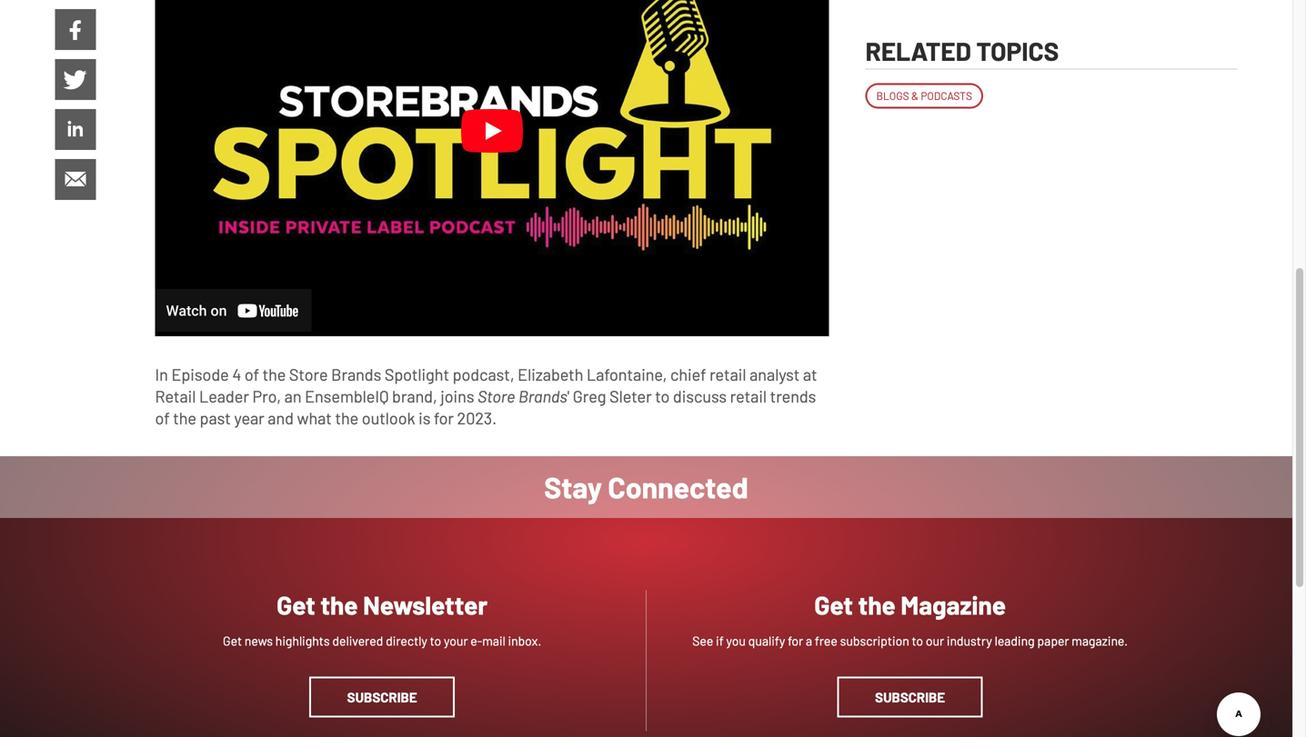 Task type: vqa. For each thing, say whether or not it's contained in the screenshot.
'Trends'
yes



Task type: describe. For each thing, give the bounding box(es) containing it.
get news highlights delivered directly to your e-mail inbox.
[[223, 634, 542, 649]]

store inside the in episode 4 of the store brands spotlight podcast, elizabeth lafontaine, chief retail analyst at retail leader pro, an ensembleiq brand, joins
[[289, 365, 328, 384]]

get for get news highlights delivered directly to your e-mail inbox.
[[223, 634, 242, 649]]

twitter image
[[55, 59, 96, 100]]

in
[[155, 365, 168, 384]]

subscription
[[840, 634, 910, 649]]

e-
[[471, 634, 482, 649]]

news
[[245, 634, 273, 649]]

paper
[[1038, 634, 1070, 649]]

4
[[232, 365, 241, 384]]

store brands
[[478, 386, 568, 406]]

a
[[806, 634, 813, 649]]

directly
[[386, 634, 428, 649]]

2023.
[[457, 408, 497, 428]]

retail inside the in episode 4 of the store brands spotlight podcast, elizabeth lafontaine, chief retail analyst at retail leader pro, an ensembleiq brand, joins
[[710, 365, 747, 384]]

and
[[268, 408, 294, 428]]

brand,
[[392, 386, 437, 406]]

ensembleiq
[[305, 386, 389, 406]]

get the newsletter
[[277, 590, 488, 620]]

the up delivered
[[321, 590, 358, 620]]

brands inside the in episode 4 of the store brands spotlight podcast, elizabeth lafontaine, chief retail analyst at retail leader pro, an ensembleiq brand, joins
[[331, 365, 381, 384]]

blogs
[[877, 89, 910, 102]]

the down retail at the left of page
[[173, 408, 196, 428]]

the inside the in episode 4 of the store brands spotlight podcast, elizabeth lafontaine, chief retail analyst at retail leader pro, an ensembleiq brand, joins
[[263, 365, 286, 384]]

year
[[234, 408, 265, 428]]

connected
[[608, 470, 749, 505]]

in episode 4 of the store brands spotlight podcast, elizabeth lafontaine, chief retail analyst at retail leader pro, an ensembleiq brand, joins
[[155, 365, 818, 406]]

blogs & podcasts link
[[866, 83, 984, 109]]

subscribe link for magazine
[[838, 677, 983, 718]]

blogs & podcasts
[[877, 89, 973, 102]]

podcasts
[[921, 89, 973, 102]]

retail
[[155, 386, 196, 406]]

newsletter
[[363, 590, 488, 620]]

if
[[716, 634, 724, 649]]

1 vertical spatial for
[[788, 634, 804, 649]]

is
[[419, 408, 431, 428]]

your
[[444, 634, 468, 649]]

episode
[[171, 365, 229, 384]]

mail
[[482, 634, 506, 649]]

stay connected
[[544, 470, 749, 505]]

magazine.
[[1072, 634, 1128, 649]]

for inside ' greg sleter to discuss retail trends of the past year and what the outlook is for 2023.
[[434, 408, 454, 428]]

discuss
[[673, 386, 727, 406]]

at
[[803, 365, 818, 384]]

our
[[926, 634, 945, 649]]

retail inside ' greg sleter to discuss retail trends of the past year and what the outlook is for 2023.
[[730, 386, 767, 406]]

related topics
[[866, 35, 1059, 66]]

the up subscription
[[859, 590, 896, 620]]

&
[[912, 89, 919, 102]]

outlook
[[362, 408, 415, 428]]

facebook link
[[55, 9, 96, 50]]

qualify
[[749, 634, 785, 649]]

analyst
[[750, 365, 800, 384]]



Task type: locate. For each thing, give the bounding box(es) containing it.
subscribe link down see if you qualify for a free subscription to our industry leading paper magazine.
[[838, 677, 983, 718]]

greg
[[573, 386, 606, 406]]

1 vertical spatial store
[[478, 386, 515, 406]]

0 vertical spatial brands
[[331, 365, 381, 384]]

leader
[[199, 386, 249, 406]]

joins
[[441, 386, 474, 406]]

1 horizontal spatial of
[[245, 365, 259, 384]]

0 vertical spatial store
[[289, 365, 328, 384]]

spotlight
[[385, 365, 450, 384]]

for right is
[[434, 408, 454, 428]]

get for get the magazine
[[815, 590, 853, 620]]

get up highlights
[[277, 590, 316, 620]]

to left our
[[912, 634, 924, 649]]

' greg sleter to discuss retail trends of the past year and what the outlook is for 2023.
[[155, 386, 816, 428]]

0 horizontal spatial subscribe
[[347, 690, 417, 706]]

subscribe
[[347, 690, 417, 706], [875, 690, 945, 706]]

the
[[263, 365, 286, 384], [173, 408, 196, 428], [335, 408, 359, 428], [321, 590, 358, 620], [859, 590, 896, 620]]

subscribe link for newsletter
[[309, 677, 455, 718]]

store up the an
[[289, 365, 328, 384]]

brands down elizabeth
[[519, 386, 568, 406]]

see if you qualify for a free subscription to our industry leading paper magazine.
[[693, 634, 1128, 649]]

1 horizontal spatial for
[[788, 634, 804, 649]]

get up free
[[815, 590, 853, 620]]

brands
[[331, 365, 381, 384], [519, 386, 568, 406]]

of right 4 at the left of page
[[245, 365, 259, 384]]

facebook image
[[55, 9, 96, 50]]

of inside the in episode 4 of the store brands spotlight podcast, elizabeth lafontaine, chief retail analyst at retail leader pro, an ensembleiq brand, joins
[[245, 365, 259, 384]]

1 horizontal spatial to
[[655, 386, 670, 406]]

0 vertical spatial of
[[245, 365, 259, 384]]

stay
[[544, 470, 602, 505]]

linkedin link
[[55, 109, 96, 150]]

store down 'podcast,'
[[478, 386, 515, 406]]

'
[[568, 386, 570, 406]]

chief
[[671, 365, 707, 384]]

the up pro,
[[263, 365, 286, 384]]

2 subscribe link from the left
[[838, 677, 983, 718]]

get for get the newsletter
[[277, 590, 316, 620]]

elizabeth
[[518, 365, 584, 384]]

1 horizontal spatial subscribe link
[[838, 677, 983, 718]]

linkedin image
[[55, 109, 96, 150]]

twitter link
[[55, 59, 96, 100]]

email link
[[55, 159, 96, 200]]

1 vertical spatial retail
[[730, 386, 767, 406]]

an
[[284, 386, 302, 406]]

get left news
[[223, 634, 242, 649]]

1 vertical spatial brands
[[519, 386, 568, 406]]

what
[[297, 408, 332, 428]]

0 horizontal spatial store
[[289, 365, 328, 384]]

podcast,
[[453, 365, 515, 384]]

for
[[434, 408, 454, 428], [788, 634, 804, 649]]

1 horizontal spatial get
[[277, 590, 316, 620]]

the down ensembleiq
[[335, 408, 359, 428]]

store
[[289, 365, 328, 384], [478, 386, 515, 406]]

past
[[200, 408, 231, 428]]

email image
[[55, 159, 96, 200]]

see
[[693, 634, 714, 649]]

0 horizontal spatial brands
[[331, 365, 381, 384]]

subscribe link
[[309, 677, 455, 718], [838, 677, 983, 718]]

to inside ' greg sleter to discuss retail trends of the past year and what the outlook is for 2023.
[[655, 386, 670, 406]]

get
[[277, 590, 316, 620], [815, 590, 853, 620], [223, 634, 242, 649]]

of down retail at the left of page
[[155, 408, 170, 428]]

to left your
[[430, 634, 441, 649]]

trends
[[770, 386, 816, 406]]

subscribe for magazine
[[875, 690, 945, 706]]

magazine
[[901, 590, 1006, 620]]

highlights
[[276, 634, 330, 649]]

sleter
[[610, 386, 652, 406]]

1 subscribe from the left
[[347, 690, 417, 706]]

retail up 'discuss'
[[710, 365, 747, 384]]

leading
[[995, 634, 1035, 649]]

pro,
[[252, 386, 281, 406]]

1 vertical spatial of
[[155, 408, 170, 428]]

2 horizontal spatial get
[[815, 590, 853, 620]]

2 horizontal spatial to
[[912, 634, 924, 649]]

0 horizontal spatial get
[[223, 634, 242, 649]]

get the magazine
[[815, 590, 1006, 620]]

subscribe down see if you qualify for a free subscription to our industry leading paper magazine.
[[875, 690, 945, 706]]

1 horizontal spatial brands
[[519, 386, 568, 406]]

free
[[815, 634, 838, 649]]

subscribe down get news highlights delivered directly to your e-mail inbox.
[[347, 690, 417, 706]]

0 horizontal spatial subscribe link
[[309, 677, 455, 718]]

delivered
[[332, 634, 383, 649]]

of
[[245, 365, 259, 384], [155, 408, 170, 428]]

related
[[866, 35, 972, 66]]

0 vertical spatial for
[[434, 408, 454, 428]]

0 horizontal spatial to
[[430, 634, 441, 649]]

1 horizontal spatial store
[[478, 386, 515, 406]]

0 horizontal spatial of
[[155, 408, 170, 428]]

inbox.
[[508, 634, 542, 649]]

retail down analyst
[[730, 386, 767, 406]]

to right sleter
[[655, 386, 670, 406]]

0 horizontal spatial for
[[434, 408, 454, 428]]

1 horizontal spatial subscribe
[[875, 690, 945, 706]]

to
[[655, 386, 670, 406], [430, 634, 441, 649], [912, 634, 924, 649]]

1 subscribe link from the left
[[309, 677, 455, 718]]

lafontaine,
[[587, 365, 667, 384]]

0 vertical spatial retail
[[710, 365, 747, 384]]

of inside ' greg sleter to discuss retail trends of the past year and what the outlook is for 2023.
[[155, 408, 170, 428]]

retail
[[710, 365, 747, 384], [730, 386, 767, 406]]

subscribe link down get news highlights delivered directly to your e-mail inbox.
[[309, 677, 455, 718]]

industry
[[947, 634, 993, 649]]

subscribe for newsletter
[[347, 690, 417, 706]]

brands up ensembleiq
[[331, 365, 381, 384]]

topics
[[977, 35, 1059, 66]]

you
[[727, 634, 746, 649]]

2 subscribe from the left
[[875, 690, 945, 706]]

for left a on the bottom
[[788, 634, 804, 649]]



